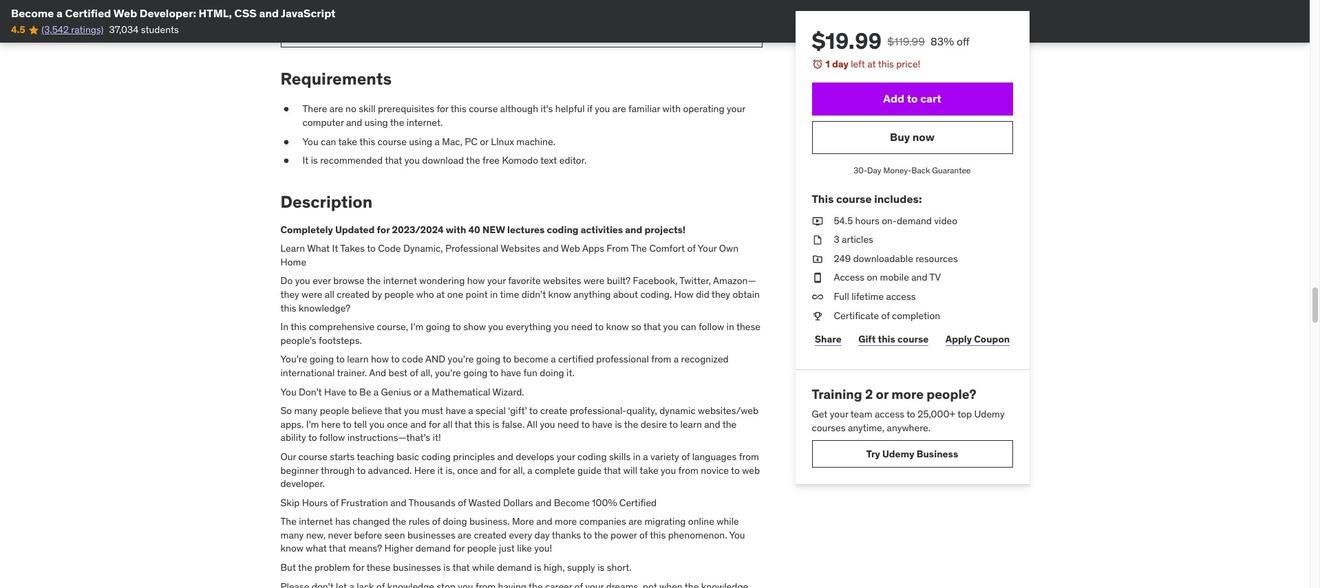 Task type: locate. For each thing, give the bounding box(es) containing it.
did
[[696, 288, 710, 301]]

0 horizontal spatial with
[[446, 223, 466, 236]]

you right do in the top left of the page
[[295, 275, 310, 287]]

1 vertical spatial the
[[281, 516, 297, 528]]

it right what
[[332, 242, 338, 255]]

1 horizontal spatial in
[[633, 451, 641, 463]]

demand down includes:
[[897, 214, 932, 227]]

desire
[[641, 418, 667, 431]]

2 horizontal spatial from
[[739, 451, 759, 463]]

know down websites
[[548, 288, 571, 301]]

international
[[281, 367, 335, 379]]

this
[[878, 58, 894, 70], [451, 103, 467, 115], [359, 135, 375, 148], [281, 302, 296, 314], [291, 321, 307, 333], [878, 333, 896, 345], [474, 418, 490, 431], [650, 529, 666, 542]]

a
[[56, 6, 63, 20], [435, 135, 440, 148], [551, 353, 556, 366], [674, 353, 679, 366], [374, 386, 379, 398], [424, 386, 430, 398], [468, 405, 473, 417], [643, 451, 648, 463], [527, 464, 533, 477]]

udemy
[[974, 408, 1005, 421], [882, 448, 915, 460]]

0 horizontal spatial these
[[367, 562, 391, 574]]

2 they from the left
[[712, 288, 730, 301]]

it
[[437, 464, 443, 477]]

quality,
[[627, 405, 657, 417]]

xsmall image
[[281, 135, 292, 149], [281, 154, 292, 168], [812, 233, 823, 247]]

your inside the training 2 or more people? get your team access to 25,000+ top udemy courses anytime, anywhere.
[[830, 408, 849, 421]]

people left just
[[467, 543, 497, 555]]

to up anywhere.
[[907, 408, 916, 421]]

1 horizontal spatial with
[[663, 103, 681, 115]]

1 vertical spatial these
[[367, 562, 391, 574]]

2 vertical spatial have
[[592, 418, 613, 431]]

become left 100%
[[554, 497, 590, 509]]

day inside completely updated for 2023/2024 with 40 new lectures coding activities and projects! learn what it takes to code dynamic, professional websites and web apps from the comfort of your own home do you ever browse the internet wondering how your favorite websites were built? facebook, twitter, amazon— they were all created by people who at one point in time didn't know anything about coding. how did they obtain this knowledge? in this comprehensive course, i'm going to show you everything you need to know so that you can follow in these people's footsteps. you're going to learn how to code and you're going to become a certified professional from a recognized international trainer. and best of all, you're going to have fun doing it. you don't have to be a genius or a mathematical wizard. so many people believe that you must have a special 'gift' to create professional-quality, dynamic websites/web apps. i'm here to tell you once and for all that this is false. all you need to have is the desire to learn and the ability to follow instructions—that's it! our course starts teaching basic coding principles and develops your coding skills in a variety of languages from beginner through to advanced. here it is, once and for all, a complete guide that will take you from novice to web developer. skip hours of frustration and thousands of wasted dollars and become 100% certified the internet has changed the rules of doing business. more and more companies are migrating online while many new, never before seen businesses are created every day thanks to the power of this phenomenon. you know what that means? higher demand for people just like you! but the problem for these businesses is that while demand is high, supply is short.
[[535, 529, 550, 542]]

no
[[346, 103, 356, 115]]

of left your
[[687, 242, 696, 255]]

or right pc at the top of page
[[480, 135, 489, 148]]

0 horizontal spatial take
[[338, 135, 357, 148]]

to
[[907, 92, 918, 105], [367, 242, 376, 255], [452, 321, 461, 333], [595, 321, 604, 333], [336, 353, 345, 366], [391, 353, 400, 366], [503, 353, 512, 366], [490, 367, 499, 379], [348, 386, 357, 398], [529, 405, 538, 417], [907, 408, 916, 421], [343, 418, 352, 431], [581, 418, 590, 431], [669, 418, 678, 431], [308, 432, 317, 444], [357, 464, 366, 477], [731, 464, 740, 477], [583, 529, 592, 542]]

developer.
[[281, 478, 325, 490]]

can inside completely updated for 2023/2024 with 40 new lectures coding activities and projects! learn what it takes to code dynamic, professional websites and web apps from the comfort of your own home do you ever browse the internet wondering how your favorite websites were built? facebook, twitter, amazon— they were all created by people who at one point in time didn't know anything about coding. how did they obtain this knowledge? in this comprehensive course, i'm going to show you everything you need to know so that you can follow in these people's footsteps. you're going to learn how to code and you're going to become a certified professional from a recognized international trainer. and best of all, you're going to have fun doing it. you don't have to be a genius or a mathematical wizard. so many people believe that you must have a special 'gift' to create professional-quality, dynamic websites/web apps. i'm here to tell you once and for all that this is false. all you need to have is the desire to learn and the ability to follow instructions—that's it! our course starts teaching basic coding principles and develops your coding skills in a variety of languages from beginner through to advanced. here it is, once and for all, a complete guide that will take you from novice to web developer. skip hours of frustration and thousands of wasted dollars and become 100% certified the internet has changed the rules of doing business. more and more companies are migrating online while many new, never before seen businesses are created every day thanks to the power of this phenomenon. you know what that means? higher demand for people just like you! but the problem for these businesses is that while demand is high, supply is short.
[[681, 321, 696, 333]]

1 vertical spatial all
[[443, 418, 453, 431]]

i'm right course, at the left bottom
[[411, 321, 424, 333]]

updated
[[335, 223, 375, 236]]

become
[[514, 353, 549, 366]]

alarm image
[[812, 59, 823, 70]]

it down computer
[[303, 154, 309, 167]]

udemy right top
[[974, 408, 1005, 421]]

1 horizontal spatial more
[[555, 516, 577, 528]]

your right operating
[[727, 103, 745, 115]]

0 vertical spatial have
[[501, 367, 521, 379]]

on
[[867, 271, 878, 284]]

false.
[[502, 418, 525, 431]]

takes
[[340, 242, 365, 255]]

1 vertical spatial using
[[409, 135, 432, 148]]

gift this course
[[859, 333, 929, 345]]

if
[[587, 103, 593, 115]]

gift this course link
[[856, 326, 932, 353]]

to left web on the bottom right
[[731, 464, 740, 477]]

1 horizontal spatial day
[[832, 58, 849, 70]]

are up power
[[629, 516, 642, 528]]

in left time
[[490, 288, 498, 301]]

how up point
[[467, 275, 485, 287]]

37,034 students
[[109, 24, 179, 36]]

become inside completely updated for 2023/2024 with 40 new lectures coding activities and projects! learn what it takes to code dynamic, professional websites and web apps from the comfort of your own home do you ever browse the internet wondering how your favorite websites were built? facebook, twitter, amazon— they were all created by people who at one point in time didn't know anything about coding. how did they obtain this knowledge? in this comprehensive course, i'm going to show you everything you need to know so that you can follow in these people's footsteps. you're going to learn how to code and you're going to become a certified professional from a recognized international trainer. and best of all, you're going to have fun doing it. you don't have to be a genius or a mathematical wizard. so many people believe that you must have a special 'gift' to create professional-quality, dynamic websites/web apps. i'm here to tell you once and for all that this is false. all you need to have is the desire to learn and the ability to follow instructions—that's it! our course starts teaching basic coding principles and develops your coding skills in a variety of languages from beginner through to advanced. here it is, once and for all, a complete guide that will take you from novice to web developer. skip hours of frustration and thousands of wasted dollars and become 100% certified the internet has changed the rules of doing business. more and more companies are migrating online while many new, never before seen businesses are created every day thanks to the power of this phenomenon. you know what that means? higher demand for people just like you! but the problem for these businesses is that while demand is high, supply is short.
[[554, 497, 590, 509]]

1 horizontal spatial all,
[[513, 464, 525, 477]]

xsmall image
[[281, 103, 292, 116], [812, 214, 823, 228], [812, 252, 823, 266], [812, 271, 823, 285], [812, 290, 823, 304], [812, 309, 823, 323]]

for up code
[[377, 223, 390, 236]]

more up anywhere.
[[892, 386, 924, 403]]

code
[[378, 242, 401, 255]]

coding.
[[640, 288, 672, 301]]

1 vertical spatial demand
[[416, 543, 451, 555]]

1 horizontal spatial udemy
[[974, 408, 1005, 421]]

doing
[[540, 367, 564, 379], [443, 516, 467, 528]]

your up time
[[487, 275, 506, 287]]

to down professional-
[[581, 418, 590, 431]]

phenomenon.
[[668, 529, 727, 542]]

0 horizontal spatial created
[[337, 288, 370, 301]]

although
[[500, 103, 538, 115]]

comprehensive
[[309, 321, 375, 333]]

1 horizontal spatial follow
[[699, 321, 724, 333]]

ratings)
[[71, 24, 104, 36]]

xsmall image for this course includes:
[[812, 233, 823, 247]]

0 vertical spatial certified
[[65, 6, 111, 20]]

1 vertical spatial you
[[281, 386, 296, 398]]

1 vertical spatial with
[[446, 223, 466, 236]]

1 vertical spatial doing
[[443, 516, 467, 528]]

0 horizontal spatial they
[[281, 288, 299, 301]]

doing down thousands
[[443, 516, 467, 528]]

1 horizontal spatial all
[[443, 418, 453, 431]]

xsmall image up share
[[812, 309, 823, 323]]

0 vertical spatial need
[[571, 321, 593, 333]]

knowledge?
[[299, 302, 350, 314]]

your inside there are no skill prerequisites for this course although it's helpful if you are familiar with operating your computer and using the internet.
[[727, 103, 745, 115]]

follow up recognized
[[699, 321, 724, 333]]

1 vertical spatial udemy
[[882, 448, 915, 460]]

doing left it.
[[540, 367, 564, 379]]

while down business.
[[472, 562, 495, 574]]

0 horizontal spatial become
[[11, 6, 54, 20]]

or
[[480, 135, 489, 148], [414, 386, 422, 398], [876, 386, 889, 403]]

know left so
[[606, 321, 629, 333]]

dynamic
[[660, 405, 696, 417]]

to left 'cart'
[[907, 92, 918, 105]]

beginner
[[281, 464, 319, 477]]

the right from on the top
[[631, 242, 647, 255]]

were
[[584, 275, 605, 287], [302, 288, 323, 301]]

for inside there are no skill prerequisites for this course although it's helpful if you are familiar with operating your computer and using the internet.
[[437, 103, 449, 115]]

at right left
[[868, 58, 876, 70]]

0 horizontal spatial while
[[472, 562, 495, 574]]

languages
[[692, 451, 737, 463]]

you right phenomenon.
[[729, 529, 745, 542]]

1 horizontal spatial doing
[[540, 367, 564, 379]]

0 vertical spatial businesses
[[408, 529, 456, 542]]

1 horizontal spatial it
[[332, 242, 338, 255]]

sections
[[522, 27, 561, 39]]

1 vertical spatial it
[[332, 242, 338, 255]]

and left tv
[[912, 271, 928, 284]]

need
[[571, 321, 593, 333], [558, 418, 579, 431]]

recommended
[[320, 154, 383, 167]]

one
[[447, 288, 463, 301]]

1 horizontal spatial using
[[409, 135, 432, 148]]

78
[[482, 27, 494, 39]]

certified
[[558, 353, 594, 366]]

new
[[483, 223, 505, 236]]

1 vertical spatial know
[[606, 321, 629, 333]]

2 vertical spatial xsmall image
[[812, 233, 823, 247]]

0 horizontal spatial were
[[302, 288, 323, 301]]

own
[[719, 242, 739, 255]]

1 horizontal spatial i'm
[[411, 321, 424, 333]]

0 vertical spatial demand
[[897, 214, 932, 227]]

learn up trainer.
[[347, 353, 369, 366]]

people up here
[[320, 405, 349, 417]]

they
[[281, 288, 299, 301], [712, 288, 730, 301]]

1 horizontal spatial how
[[467, 275, 485, 287]]

1 vertical spatial people
[[320, 405, 349, 417]]

0 vertical spatial from
[[651, 353, 672, 366]]

1 vertical spatial have
[[446, 405, 466, 417]]

1 vertical spatial how
[[371, 353, 389, 366]]

to right ability
[[308, 432, 317, 444]]

certified up migrating
[[619, 497, 657, 509]]

access on mobile and tv
[[834, 271, 941, 284]]

thousands
[[409, 497, 456, 509]]

buy now
[[890, 130, 935, 144]]

going
[[426, 321, 450, 333], [310, 353, 334, 366], [476, 353, 501, 366], [463, 367, 488, 379]]

lifetime
[[852, 290, 884, 303]]

a right be
[[374, 386, 379, 398]]

that
[[385, 154, 402, 167], [644, 321, 661, 333], [384, 405, 402, 417], [455, 418, 472, 431], [604, 464, 621, 477], [329, 543, 346, 555], [453, 562, 470, 574]]

about
[[613, 288, 638, 301]]

37,034
[[109, 24, 139, 36]]

training
[[812, 386, 862, 403]]

1 vertical spatial need
[[558, 418, 579, 431]]

1 horizontal spatial these
[[737, 321, 761, 333]]

using down skill
[[365, 116, 388, 129]]

2 vertical spatial in
[[633, 451, 641, 463]]

it is recommended that you download the free komodo text editor.
[[303, 154, 587, 167]]

0 vertical spatial udemy
[[974, 408, 1005, 421]]

add
[[883, 92, 905, 105]]

xsmall image left 249
[[812, 252, 823, 266]]

were up anything
[[584, 275, 605, 287]]

you
[[303, 135, 319, 148], [281, 386, 296, 398], [729, 529, 745, 542]]

coding up it
[[422, 451, 451, 463]]

created down business.
[[474, 529, 507, 542]]

xsmall image down this
[[812, 214, 823, 228]]

developer:
[[140, 6, 196, 20]]

day up you!
[[535, 529, 550, 542]]

0 horizontal spatial all,
[[421, 367, 433, 379]]

0 vertical spatial you
[[303, 135, 319, 148]]

i'm left here
[[306, 418, 319, 431]]

and down websites/web on the right of the page
[[704, 418, 720, 431]]

from left novice
[[679, 464, 699, 477]]

1 horizontal spatial you
[[303, 135, 319, 148]]

0 horizontal spatial learn
[[347, 353, 369, 366]]

for down must
[[429, 418, 441, 431]]

this up people's in the bottom left of the page
[[291, 321, 307, 333]]

of down code
[[410, 367, 418, 379]]

need down create
[[558, 418, 579, 431]]

many
[[294, 405, 318, 417], [281, 529, 304, 542]]

websites
[[501, 242, 540, 255]]

1 horizontal spatial once
[[457, 464, 478, 477]]

going up and
[[426, 321, 450, 333]]

to inside button
[[907, 92, 918, 105]]

0 vertical spatial all
[[325, 288, 335, 301]]

mac,
[[442, 135, 463, 148]]

more inside button
[[496, 27, 520, 39]]

websites
[[543, 275, 581, 287]]

you right if
[[595, 103, 610, 115]]

while right online
[[717, 516, 739, 528]]

1 vertical spatial access
[[875, 408, 905, 421]]

0 vertical spatial internet
[[383, 275, 417, 287]]

xsmall image for requirements
[[281, 135, 292, 149]]

can down computer
[[321, 135, 336, 148]]

the up by
[[367, 275, 381, 287]]

companies
[[579, 516, 626, 528]]

1 vertical spatial certified
[[619, 497, 657, 509]]

didn't
[[522, 288, 546, 301]]

certified inside completely updated for 2023/2024 with 40 new lectures coding activities and projects! learn what it takes to code dynamic, professional websites and web apps from the comfort of your own home do you ever browse the internet wondering how your favorite websites were built? facebook, twitter, amazon— they were all created by people who at one point in time didn't know anything about coding. how did they obtain this knowledge? in this comprehensive course, i'm going to show you everything you need to know so that you can follow in these people's footsteps. you're going to learn how to code and you're going to become a certified professional from a recognized international trainer. and best of all, you're going to have fun doing it. you don't have to be a genius or a mathematical wizard. so many people believe that you must have a special 'gift' to create professional-quality, dynamic websites/web apps. i'm here to tell you once and for all that this is false. all you need to have is the desire to learn and the ability to follow instructions—that's it! our course starts teaching basic coding principles and develops your coding skills in a variety of languages from beginner through to advanced. here it is, once and for all, a complete guide that will take you from novice to web developer. skip hours of frustration and thousands of wasted dollars and become 100% certified the internet has changed the rules of doing business. more and more companies are migrating online while many new, never before seen businesses are created every day thanks to the power of this phenomenon. you know what that means? higher demand for people just like you! but the problem for these businesses is that while demand is high, supply is short.
[[619, 497, 657, 509]]

all, down develops
[[513, 464, 525, 477]]

0 horizontal spatial using
[[365, 116, 388, 129]]

1 horizontal spatial or
[[480, 135, 489, 148]]

using inside there are no skill prerequisites for this course although it's helpful if you are familiar with operating your computer and using the internet.
[[365, 116, 388, 129]]

1 vertical spatial in
[[727, 321, 734, 333]]

1 horizontal spatial people
[[385, 288, 414, 301]]

are left no at top
[[330, 103, 343, 115]]

don't
[[299, 386, 322, 398]]

follow down here
[[319, 432, 345, 444]]

access down mobile
[[886, 290, 916, 303]]

businesses down higher
[[393, 562, 441, 574]]

0 horizontal spatial demand
[[416, 543, 451, 555]]

course inside there are no skill prerequisites for this course although it's helpful if you are familiar with operating your computer and using the internet.
[[469, 103, 498, 115]]

and
[[259, 6, 279, 20], [346, 116, 362, 129], [625, 223, 643, 236], [543, 242, 559, 255], [912, 271, 928, 284], [410, 418, 426, 431], [704, 418, 720, 431], [497, 451, 513, 463], [481, 464, 497, 477], [390, 497, 407, 509], [536, 497, 552, 509], [536, 516, 553, 528]]

2 horizontal spatial people
[[467, 543, 497, 555]]

of
[[687, 242, 696, 255], [882, 309, 890, 322], [410, 367, 418, 379], [682, 451, 690, 463], [330, 497, 339, 509], [458, 497, 466, 509], [432, 516, 441, 528], [639, 529, 648, 542]]

demand
[[897, 214, 932, 227], [416, 543, 451, 555], [497, 562, 532, 574]]

this down special
[[474, 418, 490, 431]]

know
[[548, 288, 571, 301], [606, 321, 629, 333], [281, 543, 304, 555]]

the down quality,
[[624, 418, 638, 431]]

0 vertical spatial know
[[548, 288, 571, 301]]

never
[[328, 529, 352, 542]]

to up best
[[391, 353, 400, 366]]

going down "show"
[[476, 353, 501, 366]]

1 vertical spatial take
[[640, 464, 659, 477]]

1 horizontal spatial they
[[712, 288, 730, 301]]

1 vertical spatial internet
[[299, 516, 333, 528]]

0 vertical spatial how
[[467, 275, 485, 287]]

and down principles at the left
[[481, 464, 497, 477]]

0 vertical spatial with
[[663, 103, 681, 115]]

$19.99
[[812, 27, 882, 55]]

xsmall image for there
[[281, 103, 292, 116]]

online
[[688, 516, 714, 528]]

1 horizontal spatial web
[[561, 242, 580, 255]]

web left apps
[[561, 242, 580, 255]]

requirements
[[281, 68, 392, 89]]

with inside there are no skill prerequisites for this course although it's helpful if you are familiar with operating your computer and using the internet.
[[663, 103, 681, 115]]

0 horizontal spatial in
[[490, 288, 498, 301]]

have down mathematical
[[446, 405, 466, 417]]

they right did
[[712, 288, 730, 301]]

genius
[[381, 386, 411, 398]]

apply coupon
[[946, 333, 1010, 345]]

or inside the training 2 or more people? get your team access to 25,000+ top udemy courses anytime, anywhere.
[[876, 386, 889, 403]]

course up pc at the top of page
[[469, 103, 498, 115]]

get
[[812, 408, 828, 421]]

take up recommended
[[338, 135, 357, 148]]

0 vertical spatial the
[[631, 242, 647, 255]]

i'm
[[411, 321, 424, 333], [306, 418, 319, 431]]

1 horizontal spatial become
[[554, 497, 590, 509]]

recognized
[[681, 353, 729, 366]]

and inside there are no skill prerequisites for this course although it's helpful if you are familiar with operating your computer and using the internet.
[[346, 116, 362, 129]]

have down professional-
[[592, 418, 613, 431]]

0 vertical spatial at
[[868, 58, 876, 70]]

money-
[[884, 165, 912, 175]]

top
[[958, 408, 972, 421]]

0 vertical spatial can
[[321, 135, 336, 148]]

1 vertical spatial follow
[[319, 432, 345, 444]]

in down obtain
[[727, 321, 734, 333]]

can down how
[[681, 321, 696, 333]]

78 more sections button
[[281, 20, 762, 47]]

a left recognized
[[674, 353, 679, 366]]

1 horizontal spatial at
[[868, 58, 876, 70]]

and left develops
[[497, 451, 513, 463]]

certificate of completion
[[834, 309, 940, 322]]

udemy inside the training 2 or more people? get your team access to 25,000+ top udemy courses anytime, anywhere.
[[974, 408, 1005, 421]]

become up 4.5
[[11, 6, 54, 20]]

with right "familiar" on the top of page
[[663, 103, 681, 115]]

xsmall image left access
[[812, 271, 823, 285]]

day
[[832, 58, 849, 70], [535, 529, 550, 542]]

is,
[[446, 464, 455, 477]]

0 vertical spatial these
[[737, 321, 761, 333]]

you down computer
[[303, 135, 319, 148]]



Task type: describe. For each thing, give the bounding box(es) containing it.
buy
[[890, 130, 910, 144]]

you right 'tell'
[[369, 418, 385, 431]]

3
[[834, 233, 840, 246]]

at inside completely updated for 2023/2024 with 40 new lectures coding activities and projects! learn what it takes to code dynamic, professional websites and web apps from the comfort of your own home do you ever browse the internet wondering how your favorite websites were built? facebook, twitter, amazon— they were all created by people who at one point in time didn't know anything about coding. how did they obtain this knowledge? in this comprehensive course, i'm going to show you everything you need to know so that you can follow in these people's footsteps. you're going to learn how to code and you're going to become a certified professional from a recognized international trainer. and best of all, you're going to have fun doing it. you don't have to be a genius or a mathematical wizard. so many people believe that you must have a special 'gift' to create professional-quality, dynamic websites/web apps. i'm here to tell you once and for all that this is false. all you need to have is the desire to learn and the ability to follow instructions—that's it! our course starts teaching basic coding principles and develops your coding skills in a variety of languages from beginner through to advanced. here it is, once and for all, a complete guide that will take you from novice to web developer. skip hours of frustration and thousands of wasted dollars and become 100% certified the internet has changed the rules of doing business. more and more companies are migrating online while many new, never before seen businesses are created every day thanks to the power of this phenomenon. you know what that means? higher demand for people just like you! but the problem for these businesses is that while demand is high, supply is short.
[[436, 288, 445, 301]]

frustration
[[341, 497, 388, 509]]

the down websites/web on the right of the page
[[723, 418, 737, 431]]

obtain
[[733, 288, 760, 301]]

1 vertical spatial once
[[457, 464, 478, 477]]

create
[[540, 405, 568, 417]]

of right variety
[[682, 451, 690, 463]]

problem
[[315, 562, 350, 574]]

to down companies
[[583, 529, 592, 542]]

completion
[[892, 309, 940, 322]]

1 vertical spatial businesses
[[393, 562, 441, 574]]

1 vertical spatial learn
[[680, 418, 702, 431]]

0 vertical spatial people
[[385, 288, 414, 301]]

the inside there are no skill prerequisites for this course although it's helpful if you are familiar with operating your computer and using the internet.
[[390, 116, 404, 129]]

try
[[867, 448, 880, 460]]

certificate
[[834, 309, 879, 322]]

access
[[834, 271, 865, 284]]

going up mathematical
[[463, 367, 488, 379]]

0 horizontal spatial certified
[[65, 6, 111, 20]]

1 vertical spatial many
[[281, 529, 304, 542]]

and
[[425, 353, 446, 366]]

1 horizontal spatial from
[[679, 464, 699, 477]]

for left just
[[453, 543, 465, 555]]

3 articles
[[834, 233, 874, 246]]

30-
[[854, 165, 867, 175]]

how
[[674, 288, 694, 301]]

2 horizontal spatial in
[[727, 321, 734, 333]]

with inside completely updated for 2023/2024 with 40 new lectures coding activities and projects! learn what it takes to code dynamic, professional websites and web apps from the comfort of your own home do you ever browse the internet wondering how your favorite websites were built? facebook, twitter, amazon— they were all created by people who at one point in time didn't know anything about coding. how did they obtain this knowledge? in this comprehensive course, i'm going to show you everything you need to know so that you can follow in these people's footsteps. you're going to learn how to code and you're going to become a certified professional from a recognized international trainer. and best of all, you're going to have fun doing it. you don't have to be a genius or a mathematical wizard. so many people believe that you must have a special 'gift' to create professional-quality, dynamic websites/web apps. i'm here to tell you once and for all that this is false. all you need to have is the desire to learn and the ability to follow instructions—that's it! our course starts teaching basic coding principles and develops your coding skills in a variety of languages from beginner through to advanced. here it is, once and for all, a complete guide that will take you from novice to web developer. skip hours of frustration and thousands of wasted dollars and become 100% certified the internet has changed the rules of doing business. more and more companies are migrating online while many new, never before seen businesses are created every day thanks to the power of this phenomenon. you know what that means? higher demand for people just like you! but the problem for these businesses is that while demand is high, supply is short.
[[446, 223, 466, 236]]

the down companies
[[594, 529, 608, 542]]

coding up guide
[[578, 451, 607, 463]]

means?
[[349, 543, 382, 555]]

this down migrating
[[650, 529, 666, 542]]

0 horizontal spatial how
[[371, 353, 389, 366]]

2023/2024
[[392, 223, 444, 236]]

you inside there are no skill prerequisites for this course although it's helpful if you are familiar with operating your computer and using the internet.
[[595, 103, 610, 115]]

0 vertical spatial while
[[717, 516, 739, 528]]

of down full lifetime access in the right of the page
[[882, 309, 890, 322]]

a left special
[[468, 405, 473, 417]]

are left "familiar" on the top of page
[[613, 103, 626, 115]]

add to cart button
[[812, 82, 1013, 115]]

cart
[[921, 92, 942, 105]]

what
[[307, 242, 330, 255]]

$119.99
[[888, 34, 925, 48]]

that down you can take this course using a mac, pc or linux machine.
[[385, 154, 402, 167]]

to up wizard.
[[490, 367, 499, 379]]

share button
[[812, 326, 845, 353]]

hours
[[302, 497, 328, 509]]

guarantee
[[932, 165, 971, 175]]

websites/web
[[698, 405, 759, 417]]

favorite
[[508, 275, 541, 287]]

so
[[281, 405, 292, 417]]

1 vertical spatial i'm
[[306, 418, 319, 431]]

1 horizontal spatial know
[[548, 288, 571, 301]]

computer
[[303, 116, 344, 129]]

are down business.
[[458, 529, 472, 542]]

(3,542 ratings)
[[41, 24, 104, 36]]

this up recommended
[[359, 135, 375, 148]]

description
[[281, 191, 372, 213]]

to down anything
[[595, 321, 604, 333]]

0 horizontal spatial internet
[[299, 516, 333, 528]]

more inside the training 2 or more people? get your team access to 25,000+ top udemy courses anytime, anywhere.
[[892, 386, 924, 403]]

1 vertical spatial you're
[[435, 367, 461, 379]]

0 vertical spatial all,
[[421, 367, 433, 379]]

1 horizontal spatial have
[[501, 367, 521, 379]]

learn
[[281, 242, 305, 255]]

and right css
[[259, 6, 279, 20]]

access inside the training 2 or more people? get your team access to 25,000+ top udemy courses anytime, anywhere.
[[875, 408, 905, 421]]

1 horizontal spatial demand
[[497, 562, 532, 574]]

wizard.
[[493, 386, 524, 398]]

you left must
[[404, 405, 419, 417]]

seen
[[384, 529, 405, 542]]

you down variety
[[661, 464, 676, 477]]

here
[[414, 464, 435, 477]]

that down genius
[[384, 405, 402, 417]]

on-
[[882, 214, 897, 227]]

and right the dollars
[[536, 497, 552, 509]]

0 horizontal spatial all
[[325, 288, 335, 301]]

familiar
[[629, 103, 660, 115]]

you right everything
[[554, 321, 569, 333]]

of right power
[[639, 529, 648, 542]]

apps
[[582, 242, 604, 255]]

the right but
[[298, 562, 312, 574]]

2 vertical spatial you
[[729, 529, 745, 542]]

comfort
[[649, 242, 685, 255]]

to left "show"
[[452, 321, 461, 333]]

to left code
[[367, 242, 376, 255]]

0 vertical spatial day
[[832, 58, 849, 70]]

1 vertical spatial all,
[[513, 464, 525, 477]]

variety
[[651, 451, 679, 463]]

starts
[[330, 451, 355, 463]]

going up international at the bottom left
[[310, 353, 334, 366]]

of right "hours"
[[330, 497, 339, 509]]

and up seen
[[390, 497, 407, 509]]

just
[[499, 543, 515, 555]]

a left variety
[[643, 451, 648, 463]]

to left be
[[348, 386, 357, 398]]

a down develops
[[527, 464, 533, 477]]

you down create
[[540, 418, 555, 431]]

course down completion
[[898, 333, 929, 345]]

high,
[[544, 562, 565, 574]]

0 horizontal spatial doing
[[443, 516, 467, 528]]

this left price!
[[878, 58, 894, 70]]

xsmall image for 249
[[812, 252, 823, 266]]

off
[[957, 34, 970, 48]]

a up (3,542
[[56, 6, 63, 20]]

0 horizontal spatial people
[[320, 405, 349, 417]]

a left mac,
[[435, 135, 440, 148]]

0 vertical spatial i'm
[[411, 321, 424, 333]]

to inside the training 2 or more people? get your team access to 25,000+ top udemy courses anytime, anywhere.
[[907, 408, 916, 421]]

lectures
[[507, 223, 545, 236]]

it's
[[541, 103, 553, 115]]

that down business.
[[453, 562, 470, 574]]

for up the dollars
[[499, 464, 511, 477]]

there
[[303, 103, 327, 115]]

0 vertical spatial learn
[[347, 353, 369, 366]]

download
[[422, 154, 464, 167]]

students
[[141, 24, 179, 36]]

coding right lectures
[[547, 223, 579, 236]]

1 vertical spatial while
[[472, 562, 495, 574]]

more inside completely updated for 2023/2024 with 40 new lectures coding activities and projects! learn what it takes to code dynamic, professional websites and web apps from the comfort of your own home do you ever browse the internet wondering how your favorite websites were built? facebook, twitter, amazon— they were all created by people who at one point in time didn't know anything about coding. how did they obtain this knowledge? in this comprehensive course, i'm going to show you everything you need to know so that you can follow in these people's footsteps. you're going to learn how to code and you're going to become a certified professional from a recognized international trainer. and best of all, you're going to have fun doing it. you don't have to be a genius or a mathematical wizard. so many people believe that you must have a special 'gift' to create professional-quality, dynamic websites/web apps. i'm here to tell you once and for all that this is false. all you need to have is the desire to learn and the ability to follow instructions—that's it! our course starts teaching basic coding principles and develops your coding skills in a variety of languages from beginner through to advanced. here it is, once and for all, a complete guide that will take you from novice to web developer. skip hours of frustration and thousands of wasted dollars and become 100% certified the internet has changed the rules of doing business. more and more companies are migrating online while many new, never before seen businesses are created every day thanks to the power of this phenomenon. you know what that means? higher demand for people just like you! but the problem for these businesses is that while demand is high, supply is short.
[[555, 516, 577, 528]]

a up must
[[424, 386, 430, 398]]

that down mathematical
[[455, 418, 472, 431]]

develops
[[516, 451, 554, 463]]

and up from on the top
[[625, 223, 643, 236]]

your up complete
[[557, 451, 575, 463]]

teaching
[[357, 451, 394, 463]]

that right so
[[644, 321, 661, 333]]

2 horizontal spatial know
[[606, 321, 629, 333]]

course inside completely updated for 2023/2024 with 40 new lectures coding activities and projects! learn what it takes to code dynamic, professional websites and web apps from the comfort of your own home do you ever browse the internet wondering how your favorite websites were built? facebook, twitter, amazon— they were all created by people who at one point in time didn't know anything about coding. how did they obtain this knowledge? in this comprehensive course, i'm going to show you everything you need to know so that you can follow in these people's footsteps. you're going to learn how to code and you're going to become a certified professional from a recognized international trainer. and best of all, you're going to have fun doing it. you don't have to be a genius or a mathematical wizard. so many people believe that you must have a special 'gift' to create professional-quality, dynamic websites/web apps. i'm here to tell you once and for all that this is false. all you need to have is the desire to learn and the ability to follow instructions—that's it! our course starts teaching basic coding principles and develops your coding skills in a variety of languages from beginner through to advanced. here it is, once and for all, a complete guide that will take you from novice to web developer. skip hours of frustration and thousands of wasted dollars and become 100% certified the internet has changed the rules of doing business. more and more companies are migrating online while many new, never before seen businesses are created every day thanks to the power of this phenomenon. you know what that means? higher demand for people just like you! but the problem for these businesses is that while demand is high, supply is short.
[[298, 451, 328, 463]]

mathematical
[[432, 386, 490, 398]]

78 more sections
[[482, 27, 561, 39]]

to up all
[[529, 405, 538, 417]]

of left wasted
[[458, 497, 466, 509]]

to down "dynamic"
[[669, 418, 678, 431]]

who
[[416, 288, 434, 301]]

this course includes:
[[812, 192, 922, 206]]

100%
[[592, 497, 617, 509]]

it.
[[567, 367, 575, 379]]

that down never
[[329, 543, 346, 555]]

2 vertical spatial people
[[467, 543, 497, 555]]

course up 54.5
[[836, 192, 872, 206]]

apps.
[[281, 418, 304, 431]]

1 they from the left
[[281, 288, 299, 301]]

courses
[[812, 422, 846, 434]]

take inside completely updated for 2023/2024 with 40 new lectures coding activities and projects! learn what it takes to code dynamic, professional websites and web apps from the comfort of your own home do you ever browse the internet wondering how your favorite websites were built? facebook, twitter, amazon— they were all created by people who at one point in time didn't know anything about coding. how did they obtain this knowledge? in this comprehensive course, i'm going to show you everything you need to know so that you can follow in these people's footsteps. you're going to learn how to code and you're going to become a certified professional from a recognized international trainer. and best of all, you're going to have fun doing it. you don't have to be a genius or a mathematical wizard. so many people believe that you must have a special 'gift' to create professional-quality, dynamic websites/web apps. i'm here to tell you once and for all that this is false. all you need to have is the desire to learn and the ability to follow instructions—that's it! our course starts teaching basic coding principles and develops your coding skills in a variety of languages from beginner through to advanced. here it is, once and for all, a complete guide that will take you from novice to web developer. skip hours of frustration and thousands of wasted dollars and become 100% certified the internet has changed the rules of doing business. more and more companies are migrating online while many new, never before seen businesses are created every day thanks to the power of this phenomenon. you know what that means? higher demand for people just like you! but the problem for these businesses is that while demand is high, supply is short.
[[640, 464, 659, 477]]

1 horizontal spatial the
[[631, 242, 647, 255]]

believe
[[352, 405, 382, 417]]

0 vertical spatial follow
[[699, 321, 724, 333]]

1 vertical spatial xsmall image
[[281, 154, 292, 168]]

1 horizontal spatial were
[[584, 275, 605, 287]]

it inside completely updated for 2023/2024 with 40 new lectures coding activities and projects! learn what it takes to code dynamic, professional websites and web apps from the comfort of your own home do you ever browse the internet wondering how your favorite websites were built? facebook, twitter, amazon— they were all created by people who at one point in time didn't know anything about coding. how did they obtain this knowledge? in this comprehensive course, i'm going to show you everything you need to know so that you can follow in these people's footsteps. you're going to learn how to code and you're going to become a certified professional from a recognized international trainer. and best of all, you're going to have fun doing it. you don't have to be a genius or a mathematical wizard. so many people believe that you must have a special 'gift' to create professional-quality, dynamic websites/web apps. i'm here to tell you once and for all that this is false. all you need to have is the desire to learn and the ability to follow instructions—that's it! our course starts teaching basic coding principles and develops your coding skills in a variety of languages from beginner through to advanced. here it is, once and for all, a complete guide that will take you from novice to web developer. skip hours of frustration and thousands of wasted dollars and become 100% certified the internet has changed the rules of doing business. more and more companies are migrating online while many new, never before seen businesses are created every day thanks to the power of this phenomenon. you know what that means? higher demand for people just like you! but the problem for these businesses is that while demand is high, supply is short.
[[332, 242, 338, 255]]

code
[[402, 353, 423, 366]]

xsmall image for access
[[812, 271, 823, 285]]

for down means?
[[353, 562, 364, 574]]

0 vertical spatial take
[[338, 135, 357, 148]]

professional
[[445, 242, 499, 255]]

0 horizontal spatial it
[[303, 154, 309, 167]]

xsmall image for 54.5
[[812, 214, 823, 228]]

anything
[[574, 288, 611, 301]]

54.5 hours on-demand video
[[834, 214, 958, 227]]

changed
[[353, 516, 390, 528]]

(3,542
[[41, 24, 69, 36]]

0 vertical spatial you're
[[448, 353, 474, 366]]

this right gift
[[878, 333, 896, 345]]

now
[[913, 130, 935, 144]]

professional-
[[570, 405, 627, 417]]

0 horizontal spatial know
[[281, 543, 304, 555]]

the left free
[[466, 154, 480, 167]]

footsteps.
[[319, 334, 362, 347]]

web inside completely updated for 2023/2024 with 40 new lectures coding activities and projects! learn what it takes to code dynamic, professional websites and web apps from the comfort of your own home do you ever browse the internet wondering how your favorite websites were built? facebook, twitter, amazon— they were all created by people who at one point in time didn't know anything about coding. how did they obtain this knowledge? in this comprehensive course, i'm going to show you everything you need to know so that you can follow in these people's footsteps. you're going to learn how to code and you're going to become a certified professional from a recognized international trainer. and best of all, you're going to have fun doing it. you don't have to be a genius or a mathematical wizard. so many people believe that you must have a special 'gift' to create professional-quality, dynamic websites/web apps. i'm here to tell you once and for all that this is false. all you need to have is the desire to learn and the ability to follow instructions—that's it! our course starts teaching basic coding principles and develops your coding skills in a variety of languages from beginner through to advanced. here it is, once and for all, a complete guide that will take you from novice to web developer. skip hours of frustration and thousands of wasted dollars and become 100% certified the internet has changed the rules of doing business. more and more companies are migrating online while many new, never before seen businesses are created every day thanks to the power of this phenomenon. you know what that means? higher demand for people just like you! but the problem for these businesses is that while demand is high, supply is short.
[[561, 242, 580, 255]]

resources
[[916, 252, 958, 265]]

to down teaching at the bottom of page
[[357, 464, 366, 477]]

0 vertical spatial created
[[337, 288, 370, 301]]

from
[[607, 242, 629, 255]]

or inside completely updated for 2023/2024 with 40 new lectures coding activities and projects! learn what it takes to code dynamic, professional websites and web apps from the comfort of your own home do you ever browse the internet wondering how your favorite websites were built? facebook, twitter, amazon— they were all created by people who at one point in time didn't know anything about coding. how did they obtain this knowledge? in this comprehensive course, i'm going to show you everything you need to know so that you can follow in these people's footsteps. you're going to learn how to code and you're going to become a certified professional from a recognized international trainer. and best of all, you're going to have fun doing it. you don't have to be a genius or a mathematical wizard. so many people believe that you must have a special 'gift' to create professional-quality, dynamic websites/web apps. i'm here to tell you once and for all that this is false. all you need to have is the desire to learn and the ability to follow instructions—that's it! our course starts teaching basic coding principles and develops your coding skills in a variety of languages from beginner through to advanced. here it is, once and for all, a complete guide that will take you from novice to web developer. skip hours of frustration and thousands of wasted dollars and become 100% certified the internet has changed the rules of doing business. more and more companies are migrating online while many new, never before seen businesses are created every day thanks to the power of this phenomenon. you know what that means? higher demand for people just like you! but the problem for these businesses is that while demand is high, supply is short.
[[414, 386, 422, 398]]

prerequisites
[[378, 103, 434, 115]]

this up the in
[[281, 302, 296, 314]]

you right "show"
[[488, 321, 504, 333]]

of right rules
[[432, 516, 441, 528]]

0 vertical spatial many
[[294, 405, 318, 417]]

to up trainer.
[[336, 353, 345, 366]]

best
[[389, 367, 408, 379]]

a right the become
[[551, 353, 556, 366]]

0 horizontal spatial once
[[387, 418, 408, 431]]

you right so
[[663, 321, 679, 333]]

0 horizontal spatial from
[[651, 353, 672, 366]]

54.5
[[834, 214, 853, 227]]

1 horizontal spatial internet
[[383, 275, 417, 287]]

has
[[335, 516, 350, 528]]

web
[[742, 464, 760, 477]]

0 vertical spatial access
[[886, 290, 916, 303]]

4.5
[[11, 24, 25, 36]]

and right more
[[536, 516, 553, 528]]

and right websites
[[543, 242, 559, 255]]

new,
[[306, 529, 326, 542]]

basic
[[397, 451, 419, 463]]

xsmall image for certificate
[[812, 309, 823, 323]]

this inside there are no skill prerequisites for this course although it's helpful if you are familiar with operating your computer and using the internet.
[[451, 103, 467, 115]]

0 horizontal spatial web
[[113, 6, 137, 20]]

the up seen
[[392, 516, 406, 528]]

hours
[[855, 214, 880, 227]]

there are no skill prerequisites for this course although it's helpful if you are familiar with operating your computer and using the internet.
[[303, 103, 745, 129]]

1 vertical spatial created
[[474, 529, 507, 542]]

you down you can take this course using a mac, pc or linux machine.
[[405, 154, 420, 167]]

to left 'tell'
[[343, 418, 352, 431]]

course down 'prerequisites'
[[378, 135, 407, 148]]

and down must
[[410, 418, 426, 431]]

to left the become
[[503, 353, 512, 366]]

xsmall image for full
[[812, 290, 823, 304]]

that down skills
[[604, 464, 621, 477]]

0 vertical spatial become
[[11, 6, 54, 20]]



Task type: vqa. For each thing, say whether or not it's contained in the screenshot.
rightmost WHILE
yes



